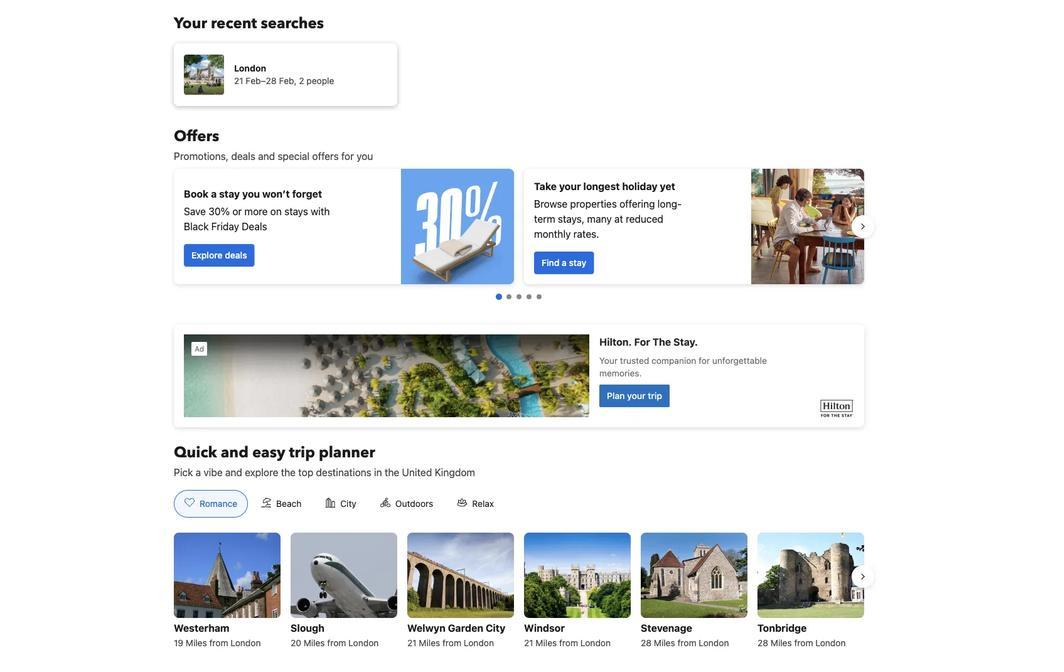 Task type: locate. For each thing, give the bounding box(es) containing it.
1 vertical spatial a
[[562, 258, 567, 268]]

you up more
[[242, 188, 260, 200]]

london inside "westerham 19 miles from london"
[[231, 638, 261, 649]]

stay right find
[[569, 258, 587, 268]]

quick
[[174, 442, 217, 463]]

1 horizontal spatial a
[[211, 188, 217, 200]]

you
[[357, 150, 373, 162], [242, 188, 260, 200]]

and left special
[[258, 150, 275, 162]]

0 vertical spatial deals
[[231, 150, 256, 162]]

from down westerham
[[209, 638, 228, 649]]

2 region from the top
[[164, 528, 875, 656]]

1 the from the left
[[281, 467, 296, 479]]

long-
[[658, 198, 682, 210]]

from
[[209, 638, 228, 649], [327, 638, 346, 649], [443, 638, 462, 649], [559, 638, 578, 649], [678, 638, 697, 649], [795, 638, 813, 649]]

2 the from the left
[[385, 467, 400, 479]]

28 inside tonbridge 28 miles from london
[[758, 638, 769, 649]]

miles down westerham
[[186, 638, 207, 649]]

from down tonbridge on the right of page
[[795, 638, 813, 649]]

4 from from the left
[[559, 638, 578, 649]]

from inside windsor 21 miles from london
[[559, 638, 578, 649]]

main content
[[164, 126, 875, 661]]

westerham
[[174, 623, 230, 634]]

a right find
[[562, 258, 567, 268]]

properties
[[570, 198, 617, 210]]

welwyn
[[407, 623, 446, 634]]

london for westerham
[[231, 638, 261, 649]]

0 vertical spatial city
[[341, 499, 357, 509]]

region containing take your longest holiday yet
[[164, 164, 875, 289]]

city inside welwyn garden city 21 miles from london
[[486, 623, 506, 634]]

deals
[[231, 150, 256, 162], [225, 250, 247, 261]]

21 inside welwyn garden city 21 miles from london
[[407, 638, 417, 649]]

a inside 'book a stay you won't forget save 30% or more on stays with black friday deals'
[[211, 188, 217, 200]]

0 horizontal spatial 28
[[641, 638, 652, 649]]

1 horizontal spatial you
[[357, 150, 373, 162]]

0 horizontal spatial city
[[341, 499, 357, 509]]

1 horizontal spatial stay
[[569, 258, 587, 268]]

stays
[[284, 206, 308, 218]]

a left vibe
[[196, 467, 201, 479]]

or
[[233, 206, 242, 218]]

holiday
[[622, 181, 658, 192]]

city down destinations
[[341, 499, 357, 509]]

0 vertical spatial a
[[211, 188, 217, 200]]

5 from from the left
[[678, 638, 697, 649]]

tab list containing romance
[[164, 490, 515, 519]]

1 vertical spatial stay
[[569, 258, 587, 268]]

2 miles from the left
[[304, 638, 325, 649]]

28 for tonbridge
[[758, 638, 769, 649]]

your
[[559, 181, 581, 192]]

and right vibe
[[225, 467, 242, 479]]

deals right the explore
[[225, 250, 247, 261]]

find a stay
[[542, 258, 587, 268]]

city
[[341, 499, 357, 509], [486, 623, 506, 634]]

the left the top
[[281, 467, 296, 479]]

miles for slough
[[304, 638, 325, 649]]

miles inside windsor 21 miles from london
[[536, 638, 557, 649]]

london inside tonbridge 28 miles from london
[[816, 638, 846, 649]]

3 from from the left
[[443, 638, 462, 649]]

from right 20
[[327, 638, 346, 649]]

0 vertical spatial stay
[[219, 188, 240, 200]]

from down windsor
[[559, 638, 578, 649]]

28 down stevenage
[[641, 638, 652, 649]]

miles for tonbridge
[[771, 638, 792, 649]]

the right in
[[385, 467, 400, 479]]

tonbridge
[[758, 623, 807, 634]]

0 horizontal spatial a
[[196, 467, 201, 479]]

21 for windsor
[[524, 638, 533, 649]]

21 down welwyn
[[407, 638, 417, 649]]

0 horizontal spatial 21
[[234, 76, 243, 86]]

deals right 'promotions,'
[[231, 150, 256, 162]]

1 28 from the left
[[641, 638, 652, 649]]

forget
[[292, 188, 322, 200]]

miles inside slough 20 miles from london
[[304, 638, 325, 649]]

1 vertical spatial you
[[242, 188, 260, 200]]

1 miles from the left
[[186, 638, 207, 649]]

and
[[258, 150, 275, 162], [221, 442, 249, 463], [225, 467, 242, 479]]

offers
[[174, 126, 219, 147]]

easy
[[252, 442, 285, 463]]

28 inside "stevenage 28 miles from london"
[[641, 638, 652, 649]]

deals inside offers promotions, deals and special offers for you
[[231, 150, 256, 162]]

28 for stevenage
[[641, 638, 652, 649]]

miles down windsor
[[536, 638, 557, 649]]

london
[[234, 63, 266, 73], [231, 638, 261, 649], [349, 638, 379, 649], [464, 638, 494, 649], [581, 638, 611, 649], [699, 638, 729, 649], [816, 638, 846, 649]]

top
[[298, 467, 313, 479]]

yet
[[660, 181, 676, 192]]

miles down slough
[[304, 638, 325, 649]]

miles down welwyn
[[419, 638, 440, 649]]

black
[[184, 221, 209, 233]]

from down stevenage
[[678, 638, 697, 649]]

0 horizontal spatial stay
[[219, 188, 240, 200]]

1 horizontal spatial the
[[385, 467, 400, 479]]

0 horizontal spatial the
[[281, 467, 296, 479]]

1 vertical spatial region
[[164, 528, 875, 656]]

a for book
[[211, 188, 217, 200]]

2 28 from the left
[[758, 638, 769, 649]]

2 from from the left
[[327, 638, 346, 649]]

a right book
[[211, 188, 217, 200]]

tab list
[[164, 490, 515, 519]]

1 horizontal spatial city
[[486, 623, 506, 634]]

19
[[174, 638, 183, 649]]

stay inside 'book a stay you won't forget save 30% or more on stays with black friday deals'
[[219, 188, 240, 200]]

london inside windsor 21 miles from london
[[581, 638, 611, 649]]

3 miles from the left
[[419, 638, 440, 649]]

friday
[[211, 221, 239, 233]]

0 vertical spatial you
[[357, 150, 373, 162]]

2 vertical spatial a
[[196, 467, 201, 479]]

from inside "stevenage 28 miles from london"
[[678, 638, 697, 649]]

explore deals link
[[184, 244, 255, 267]]

21 left "feb–28"
[[234, 76, 243, 86]]

stay inside 'link'
[[569, 258, 587, 268]]

relax
[[472, 499, 494, 509]]

from inside "westerham 19 miles from london"
[[209, 638, 228, 649]]

offers promotions, deals and special offers for you
[[174, 126, 373, 162]]

many
[[587, 213, 612, 225]]

from inside slough 20 miles from london
[[327, 638, 346, 649]]

london inside slough 20 miles from london
[[349, 638, 379, 649]]

6 from from the left
[[795, 638, 813, 649]]

miles down tonbridge on the right of page
[[771, 638, 792, 649]]

with
[[311, 206, 330, 218]]

london for tonbridge
[[816, 638, 846, 649]]

book
[[184, 188, 209, 200]]

windsor 21 miles from london
[[524, 623, 611, 649]]

miles inside tonbridge 28 miles from london
[[771, 638, 792, 649]]

1 region from the top
[[164, 164, 875, 289]]

outdoors button
[[370, 490, 444, 518]]

from for westerham
[[209, 638, 228, 649]]

28
[[641, 638, 652, 649], [758, 638, 769, 649]]

21 down windsor
[[524, 638, 533, 649]]

kingdom
[[435, 467, 475, 479]]

1 horizontal spatial 28
[[758, 638, 769, 649]]

explore
[[192, 250, 223, 261]]

london inside the 'london 21 feb–28 feb, 2 people'
[[234, 63, 266, 73]]

6 miles from the left
[[771, 638, 792, 649]]

for
[[341, 150, 354, 162]]

1 horizontal spatial 21
[[407, 638, 417, 649]]

a
[[211, 188, 217, 200], [562, 258, 567, 268], [196, 467, 201, 479]]

browse
[[534, 198, 568, 210]]

21 for london
[[234, 76, 243, 86]]

from inside welwyn garden city 21 miles from london
[[443, 638, 462, 649]]

london inside welwyn garden city 21 miles from london
[[464, 638, 494, 649]]

united
[[402, 467, 432, 479]]

5 miles from the left
[[654, 638, 675, 649]]

city inside button
[[341, 499, 357, 509]]

and up vibe
[[221, 442, 249, 463]]

miles down stevenage
[[654, 638, 675, 649]]

1 vertical spatial and
[[221, 442, 249, 463]]

you right the for on the left of the page
[[357, 150, 373, 162]]

region
[[164, 164, 875, 289], [164, 528, 875, 656]]

windsor
[[524, 623, 565, 634]]

21 inside the 'london 21 feb–28 feb, 2 people'
[[234, 76, 243, 86]]

21
[[234, 76, 243, 86], [407, 638, 417, 649], [524, 638, 533, 649]]

outdoors
[[396, 499, 433, 509]]

0 vertical spatial region
[[164, 164, 875, 289]]

1 vertical spatial city
[[486, 623, 506, 634]]

28 down tonbridge on the right of page
[[758, 638, 769, 649]]

a inside 'link'
[[562, 258, 567, 268]]

the
[[281, 467, 296, 479], [385, 467, 400, 479]]

city right 'garden'
[[486, 623, 506, 634]]

2 horizontal spatial 21
[[524, 638, 533, 649]]

relax button
[[447, 490, 505, 518]]

offering
[[620, 198, 655, 210]]

progress bar
[[496, 294, 542, 300]]

4 miles from the left
[[536, 638, 557, 649]]

you inside 'book a stay you won't forget save 30% or more on stays with black friday deals'
[[242, 188, 260, 200]]

london for windsor
[[581, 638, 611, 649]]

monthly
[[534, 228, 571, 240]]

miles inside "stevenage 28 miles from london"
[[654, 638, 675, 649]]

people
[[307, 76, 334, 86]]

miles inside "westerham 19 miles from london"
[[186, 638, 207, 649]]

miles
[[186, 638, 207, 649], [304, 638, 325, 649], [419, 638, 440, 649], [536, 638, 557, 649], [654, 638, 675, 649], [771, 638, 792, 649]]

from down 'garden'
[[443, 638, 462, 649]]

2 horizontal spatial a
[[562, 258, 567, 268]]

0 vertical spatial and
[[258, 150, 275, 162]]

beach button
[[251, 490, 312, 518]]

1 from from the left
[[209, 638, 228, 649]]

stay
[[219, 188, 240, 200], [569, 258, 587, 268]]

explore
[[245, 467, 278, 479]]

region containing westerham
[[164, 528, 875, 656]]

main content containing offers
[[164, 126, 875, 661]]

slough
[[291, 623, 325, 634]]

21 inside windsor 21 miles from london
[[524, 638, 533, 649]]

from inside tonbridge 28 miles from london
[[795, 638, 813, 649]]

stay up or
[[219, 188, 240, 200]]

london inside "stevenage 28 miles from london"
[[699, 638, 729, 649]]

special
[[278, 150, 310, 162]]

0 horizontal spatial you
[[242, 188, 260, 200]]



Task type: describe. For each thing, give the bounding box(es) containing it.
term
[[534, 213, 556, 225]]

find a stay link
[[534, 252, 594, 274]]

advertisement region
[[174, 325, 865, 428]]

miles for windsor
[[536, 638, 557, 649]]

romance
[[200, 499, 237, 509]]

a for find
[[562, 258, 567, 268]]

from for slough
[[327, 638, 346, 649]]

save
[[184, 206, 206, 218]]

westerham 19 miles from london
[[174, 623, 261, 649]]

reduced
[[626, 213, 664, 225]]

in
[[374, 467, 382, 479]]

miles inside welwyn garden city 21 miles from london
[[419, 638, 440, 649]]

on
[[270, 206, 282, 218]]

book a stay you won't forget save 30% or more on stays with black friday deals
[[184, 188, 330, 233]]

take
[[534, 181, 557, 192]]

stevenage 28 miles from london
[[641, 623, 729, 649]]

city button
[[315, 490, 367, 518]]

2 vertical spatial and
[[225, 467, 242, 479]]

stay for book
[[219, 188, 240, 200]]

tonbridge 28 miles from london
[[758, 623, 846, 649]]

promotions,
[[174, 150, 229, 162]]

rates.
[[574, 228, 599, 240]]

and inside offers promotions, deals and special offers for you
[[258, 150, 275, 162]]

london for slough
[[349, 638, 379, 649]]

destinations
[[316, 467, 372, 479]]

deals
[[242, 221, 267, 233]]

explore deals
[[192, 250, 247, 261]]

feb,
[[279, 76, 297, 86]]

1 vertical spatial deals
[[225, 250, 247, 261]]

at
[[615, 213, 623, 225]]

miles for westerham
[[186, 638, 207, 649]]

stevenage
[[641, 623, 693, 634]]

2
[[299, 76, 304, 86]]

planner
[[319, 442, 375, 463]]

feb–28
[[246, 76, 277, 86]]

from for windsor
[[559, 638, 578, 649]]

offers
[[312, 150, 339, 162]]

vibe
[[204, 467, 223, 479]]

miles for stevenage
[[654, 638, 675, 649]]

romance button
[[174, 490, 248, 518]]

garden
[[448, 623, 484, 634]]

from for tonbridge
[[795, 638, 813, 649]]

take your longest holiday yet browse properties offering long- term stays, many at reduced monthly rates.
[[534, 181, 682, 240]]

recent
[[211, 13, 257, 34]]

won't
[[262, 188, 290, 200]]

search for black friday deals on stays image
[[401, 169, 514, 284]]

longest
[[584, 181, 620, 192]]

quick and easy trip planner pick a vibe and explore the top destinations in the united kingdom
[[174, 442, 475, 479]]

more
[[245, 206, 268, 218]]

your
[[174, 13, 207, 34]]

take your longest holiday yet image
[[752, 169, 865, 284]]

trip
[[289, 442, 315, 463]]

from for stevenage
[[678, 638, 697, 649]]

20
[[291, 638, 301, 649]]

you inside offers promotions, deals and special offers for you
[[357, 150, 373, 162]]

30%
[[209, 206, 230, 218]]

stay for find
[[569, 258, 587, 268]]

welwyn garden city 21 miles from london
[[407, 623, 506, 649]]

london for stevenage
[[699, 638, 729, 649]]

london 21 feb–28 feb, 2 people
[[234, 63, 334, 86]]

your recent searches
[[174, 13, 324, 34]]

beach
[[276, 499, 302, 509]]

tab list inside main content
[[164, 490, 515, 519]]

searches
[[261, 13, 324, 34]]

slough 20 miles from london
[[291, 623, 379, 649]]

stays,
[[558, 213, 585, 225]]

pick
[[174, 467, 193, 479]]

a inside quick and easy trip planner pick a vibe and explore the top destinations in the united kingdom
[[196, 467, 201, 479]]

find
[[542, 258, 560, 268]]



Task type: vqa. For each thing, say whether or not it's contained in the screenshot.
king inside the Standard King Room 1 king bed Breakfast included
no



